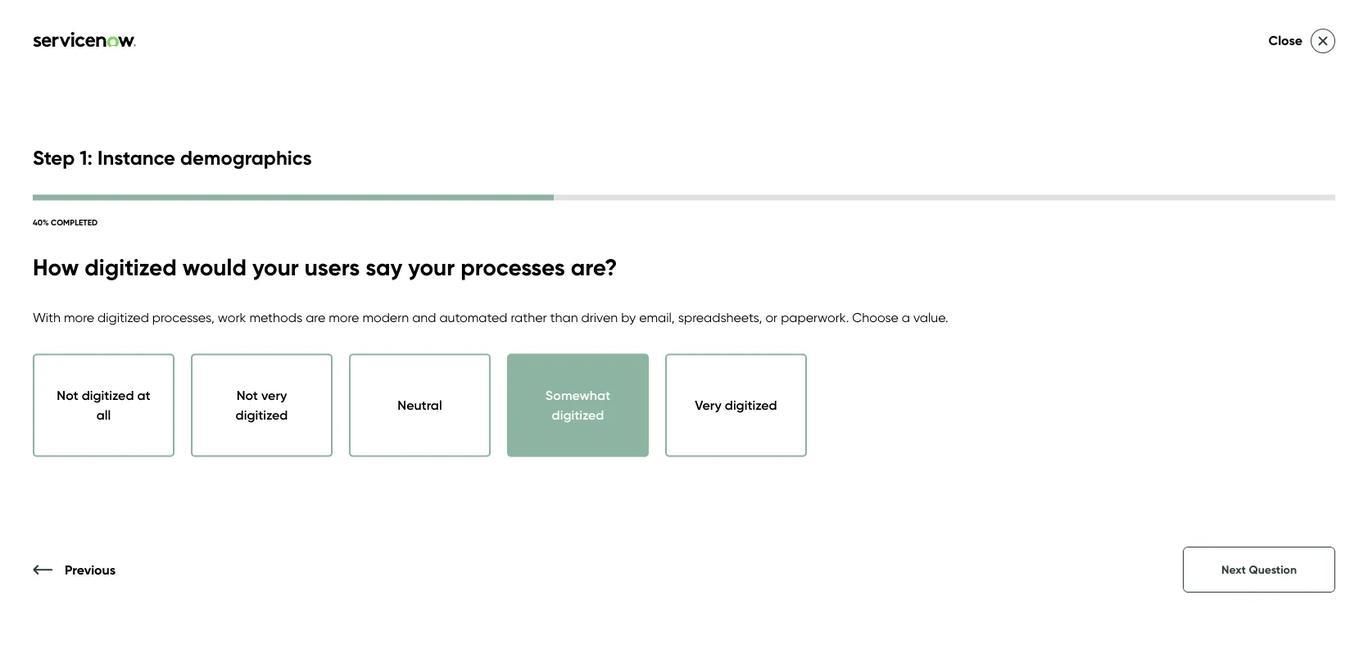 Task type: locate. For each thing, give the bounding box(es) containing it.
would
[[183, 253, 247, 281]]

previous
[[65, 561, 116, 577]]

question
[[1250, 563, 1298, 577]]

not for not very digitized
[[237, 387, 258, 403]]

paperwork.
[[781, 309, 849, 325]]

2 vertical spatial servicenow
[[986, 327, 1057, 343]]

and inside use the platform team estimator to find out how many people you need to build your team and get a shareable estimate report.
[[1269, 386, 1293, 402]]

team
[[891, 307, 923, 323], [1234, 386, 1265, 402]]

with
[[33, 309, 61, 325]]

platform
[[947, 180, 1101, 228], [772, 386, 822, 402]]

automated
[[440, 309, 508, 325]]

a up the
[[902, 309, 911, 325]]

rather
[[511, 309, 547, 325]]

methods
[[250, 309, 303, 325]]

a right as
[[1233, 307, 1241, 323]]

build
[[1172, 386, 1201, 402]]

0 vertical spatial platform
[[947, 180, 1101, 228]]

1 horizontal spatial platform
[[837, 307, 888, 323]]

demographics
[[180, 145, 312, 170]]

1 vertical spatial servicenow
[[1141, 307, 1212, 323]]

1 vertical spatial people
[[1051, 386, 1094, 402]]

are
[[306, 309, 326, 325]]

digitized down the completed
[[85, 253, 177, 281]]

team
[[1111, 180, 1210, 228], [825, 386, 858, 402]]

people inside use the platform team estimator to find out how many people you need to build your team and get a shareable estimate report.
[[1051, 386, 1094, 402]]

need
[[1122, 386, 1153, 402]]

to inside the your servicenow® platform team establishes, maintains, and extends servicenow as a strategic business platform in your organization. the strongest servicenow platform teams have the right number of people with the skills to support the now platform®.
[[804, 347, 817, 363]]

as
[[1215, 307, 1229, 323]]

platform down extends
[[1060, 327, 1111, 343]]

1 horizontal spatial and
[[1063, 307, 1087, 323]]

0 vertical spatial team
[[891, 307, 923, 323]]

team up the
[[891, 307, 923, 323]]

1 vertical spatial platform
[[772, 386, 822, 402]]

your right build
[[1205, 386, 1231, 402]]

0 horizontal spatial not
[[57, 387, 78, 403]]

your down paperwork.
[[791, 327, 817, 343]]

somewhat digitized
[[546, 387, 611, 423]]

your inside use the platform team estimator to find out how many people you need to build your team and get a shareable estimate report.
[[1205, 386, 1231, 402]]

estimate
[[787, 406, 839, 422]]

people inside the your servicenow® platform team establishes, maintains, and extends servicenow as a strategic business platform in your organization. the strongest servicenow platform teams have the right number of people with the skills to support the now platform®.
[[1306, 327, 1349, 343]]

1 horizontal spatial platform
[[947, 180, 1101, 228]]

a
[[1233, 307, 1241, 323], [902, 309, 911, 325], [1320, 386, 1328, 402]]

0 horizontal spatial people
[[1051, 386, 1094, 402]]

not inside the 'not digitized at all'
[[57, 387, 78, 403]]

platform down your
[[723, 327, 774, 343]]

more right are
[[329, 309, 359, 325]]

people down business
[[1306, 327, 1349, 343]]

next
[[1222, 563, 1247, 577]]

0 horizontal spatial team
[[891, 307, 923, 323]]

somewhat
[[546, 387, 611, 403]]

1 horizontal spatial people
[[1306, 327, 1349, 343]]

now
[[894, 347, 920, 363]]

2 not from the left
[[237, 387, 258, 403]]

2 horizontal spatial servicenow
[[1141, 307, 1212, 323]]

with
[[723, 347, 748, 363]]

not left at
[[57, 387, 78, 403]]

digitized down somewhat
[[552, 407, 604, 423]]

not
[[57, 387, 78, 403], [237, 387, 258, 403]]

people
[[1306, 327, 1349, 343], [1051, 386, 1094, 402]]

0 horizontal spatial to
[[804, 347, 817, 363]]

2 horizontal spatial and
[[1269, 386, 1293, 402]]

digitized inside somewhat digitized
[[552, 407, 604, 423]]

report.
[[842, 406, 882, 422]]

servicenow
[[723, 180, 937, 228], [1141, 307, 1212, 323], [986, 327, 1057, 343]]

not left very
[[237, 387, 258, 403]]

with more digitized processes, work methods are more modern and automated rather than driven by email, spreadsheets, or paperwork. choose a value.
[[33, 309, 949, 325]]

to left build
[[1156, 386, 1169, 402]]

team inside use the platform team estimator to find out how many people you need to build your team and get a shareable estimate report.
[[825, 386, 858, 402]]

skills
[[775, 347, 801, 363]]

1 vertical spatial team
[[825, 386, 858, 402]]

platform
[[837, 307, 888, 323], [723, 327, 774, 343], [1060, 327, 1111, 343]]

estimator up report.
[[862, 386, 918, 402]]

a right 'get'
[[1320, 386, 1328, 402]]

number
[[1242, 327, 1288, 343]]

organization.
[[820, 327, 898, 343]]

team left 'get'
[[1234, 386, 1265, 402]]

2 horizontal spatial a
[[1320, 386, 1328, 402]]

people left you at bottom right
[[1051, 386, 1094, 402]]

0 vertical spatial servicenow
[[723, 180, 937, 228]]

not inside not very digitized
[[237, 387, 258, 403]]

than
[[550, 309, 578, 325]]

estimator up servicenow®
[[723, 231, 896, 279]]

1 vertical spatial estimator
[[862, 386, 918, 402]]

your up "methods"
[[252, 253, 299, 281]]

strongest
[[927, 327, 983, 343]]

1 not from the left
[[57, 387, 78, 403]]

digitized down very
[[236, 407, 288, 423]]

and
[[1063, 307, 1087, 323], [412, 309, 436, 325], [1269, 386, 1293, 402]]

modern
[[363, 309, 409, 325]]

digitized for how
[[85, 253, 177, 281]]

neutral
[[398, 397, 442, 413]]

your
[[723, 307, 749, 323]]

0 horizontal spatial platform
[[723, 327, 774, 343]]

to
[[804, 347, 817, 363], [921, 386, 934, 402], [1156, 386, 1169, 402]]

digitized inside the 'not digitized at all'
[[82, 387, 134, 403]]

your servicenow® platform team establishes, maintains, and extends servicenow as a strategic business platform in your organization. the strongest servicenow platform teams have the right number of people with the skills to support the now platform®.
[[723, 307, 1351, 363]]

your
[[252, 253, 299, 281], [408, 253, 455, 281], [791, 327, 817, 343], [1205, 386, 1231, 402]]

and left 'get'
[[1269, 386, 1293, 402]]

the right 'with'
[[752, 347, 771, 363]]

work
[[218, 309, 246, 325]]

2 horizontal spatial platform
[[1060, 327, 1111, 343]]

digitized for somewhat
[[552, 407, 604, 423]]

and left extends
[[1063, 307, 1087, 323]]

1 horizontal spatial not
[[237, 387, 258, 403]]

platform up organization.
[[837, 307, 888, 323]]

more right with
[[64, 309, 94, 325]]

0 horizontal spatial more
[[64, 309, 94, 325]]

1 horizontal spatial team
[[1234, 386, 1265, 402]]

your inside the your servicenow® platform team establishes, maintains, and extends servicenow as a strategic business platform in your organization. the strongest servicenow platform teams have the right number of people with the skills to support the now platform®.
[[791, 327, 817, 343]]

instance
[[98, 145, 175, 170]]

value.
[[914, 309, 949, 325]]

1 horizontal spatial more
[[329, 309, 359, 325]]

0 vertical spatial team
[[1111, 180, 1210, 228]]

digitized right very
[[725, 397, 778, 413]]

many
[[1015, 386, 1048, 402]]

the up shareable
[[749, 386, 768, 402]]

the
[[1188, 327, 1208, 343], [752, 347, 771, 363], [870, 347, 890, 363], [749, 386, 768, 402]]

and right modern
[[412, 309, 436, 325]]

digitized up all
[[82, 387, 134, 403]]

support
[[820, 347, 867, 363]]

choose
[[853, 309, 899, 325]]

maintains,
[[998, 307, 1060, 323]]

0 horizontal spatial platform
[[772, 386, 822, 402]]

extends
[[1090, 307, 1138, 323]]

0 horizontal spatial and
[[412, 309, 436, 325]]

next question link
[[1184, 547, 1336, 593]]

are?
[[571, 253, 618, 281]]

driven
[[582, 309, 618, 325]]

estimator
[[723, 231, 896, 279], [862, 386, 918, 402]]

0 horizontal spatial servicenow
[[723, 180, 937, 228]]

more
[[64, 309, 94, 325], [329, 309, 359, 325]]

platform®.
[[924, 347, 988, 363]]

team inside 'servicenow platform team estimator'
[[1111, 180, 1210, 228]]

to left find on the bottom right of page
[[921, 386, 934, 402]]

the
[[902, 327, 924, 343]]

estimator inside 'servicenow platform team estimator'
[[723, 231, 896, 279]]

to right skills
[[804, 347, 817, 363]]

you
[[1097, 386, 1119, 402]]

how
[[33, 253, 79, 281]]

1 vertical spatial team
[[1234, 386, 1265, 402]]

servicenow platform team estimator
[[723, 180, 1210, 279]]

the left right
[[1188, 327, 1208, 343]]

0 vertical spatial people
[[1306, 327, 1349, 343]]

0 horizontal spatial team
[[825, 386, 858, 402]]

0 vertical spatial estimator
[[723, 231, 896, 279]]

digitized
[[85, 253, 177, 281], [98, 309, 149, 325], [82, 387, 134, 403], [725, 397, 778, 413], [236, 407, 288, 423], [552, 407, 604, 423]]

1 horizontal spatial a
[[1233, 307, 1241, 323]]

digitized for very
[[725, 397, 778, 413]]

1 horizontal spatial team
[[1111, 180, 1210, 228]]



Task type: vqa. For each thing, say whether or not it's contained in the screenshot.
bottom Melbourne
no



Task type: describe. For each thing, give the bounding box(es) containing it.
servicenow®
[[752, 307, 833, 323]]

right
[[1211, 327, 1239, 343]]

servicenow inside 'servicenow platform team estimator'
[[723, 180, 937, 228]]

processes
[[461, 253, 565, 281]]

find
[[937, 386, 959, 402]]

platform inside use the platform team estimator to find out how many people you need to build your team and get a shareable estimate report.
[[772, 386, 822, 402]]

step 1: instance demographics
[[33, 145, 312, 170]]

the left now
[[870, 347, 890, 363]]

the inside use the platform team estimator to find out how many people you need to build your team and get a shareable estimate report.
[[749, 386, 768, 402]]

all
[[96, 407, 111, 423]]

spreadsheets,
[[678, 309, 763, 325]]

2 horizontal spatial to
[[1156, 386, 1169, 402]]

not very digitized
[[236, 387, 288, 423]]

or
[[766, 309, 778, 325]]

0 horizontal spatial a
[[902, 309, 911, 325]]

use the platform team estimator to find out how many people you need to build your team and get a shareable estimate report.
[[723, 386, 1328, 422]]

estimator inside use the platform team estimator to find out how many people you need to build your team and get a shareable estimate report.
[[862, 386, 918, 402]]

not for not digitized at all
[[57, 387, 78, 403]]

a inside use the platform team estimator to find out how many people you need to build your team and get a shareable estimate report.
[[1320, 386, 1328, 402]]

very digitized
[[695, 397, 778, 413]]

say
[[366, 253, 403, 281]]

digitized for not
[[82, 387, 134, 403]]

team inside use the platform team estimator to find out how many people you need to build your team and get a shareable estimate report.
[[1234, 386, 1265, 402]]

how
[[986, 386, 1011, 402]]

1 horizontal spatial to
[[921, 386, 934, 402]]

very
[[261, 387, 287, 403]]

establishes,
[[926, 307, 995, 323]]

by
[[621, 309, 636, 325]]

your right say
[[408, 253, 455, 281]]

processes,
[[152, 309, 215, 325]]

2 more from the left
[[329, 309, 359, 325]]

at
[[137, 387, 151, 403]]

1 horizontal spatial servicenow
[[986, 327, 1057, 343]]

1 more from the left
[[64, 309, 94, 325]]

next question
[[1222, 563, 1298, 577]]

team inside the your servicenow® platform team establishes, maintains, and extends servicenow as a strategic business platform in your organization. the strongest servicenow platform teams have the right number of people with the skills to support the now platform®.
[[891, 307, 923, 323]]

out
[[963, 386, 983, 402]]

40%
[[33, 217, 49, 227]]

of
[[1291, 327, 1303, 343]]

use
[[723, 386, 745, 402]]

1:
[[80, 145, 93, 170]]

strategic
[[1244, 307, 1297, 323]]

completed
[[51, 217, 98, 227]]

platform inside 'servicenow platform team estimator'
[[947, 180, 1101, 228]]

users
[[305, 253, 360, 281]]

very
[[695, 397, 722, 413]]

and inside the your servicenow® platform team establishes, maintains, and extends servicenow as a strategic business platform in your organization. the strongest servicenow platform teams have the right number of people with the skills to support the now platform®.
[[1063, 307, 1087, 323]]

step
[[33, 145, 75, 170]]

business
[[1301, 307, 1351, 323]]

in
[[778, 327, 788, 343]]

close
[[1269, 32, 1303, 48]]

get
[[1296, 386, 1317, 402]]

a inside the your servicenow® platform team establishes, maintains, and extends servicenow as a strategic business platform in your organization. the strongest servicenow platform teams have the right number of people with the skills to support the now platform®.
[[1233, 307, 1241, 323]]

teams
[[1114, 327, 1152, 343]]

email,
[[639, 309, 675, 325]]

have
[[1155, 327, 1185, 343]]

shareable
[[723, 406, 783, 422]]

digitized left processes,
[[98, 309, 149, 325]]

how digitized would your users say your processes are?
[[33, 253, 618, 281]]

40% completed
[[33, 217, 98, 227]]

not digitized at all
[[57, 387, 151, 423]]



